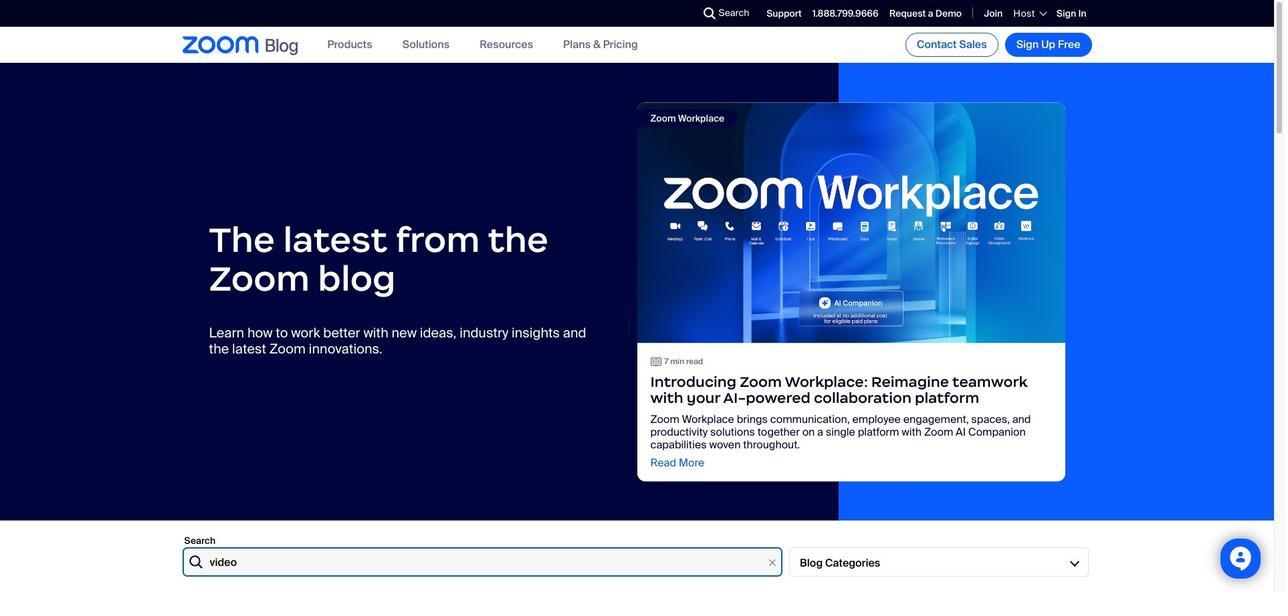 Task type: locate. For each thing, give the bounding box(es) containing it.
introducing zoom workplace: reimagine teamwork with your ai-powered collaboration platform image
[[637, 102, 1066, 343]]

None search field
[[655, 3, 707, 24]]

logo blog.svg image
[[265, 35, 297, 57]]

main content
[[0, 63, 1275, 593]]

None text field
[[182, 548, 783, 578]]

search image
[[704, 7, 716, 19], [704, 7, 716, 19]]



Task type: describe. For each thing, give the bounding box(es) containing it.
clear search image
[[766, 556, 780, 571]]

zoom logo image
[[182, 36, 259, 53]]



Task type: vqa. For each thing, say whether or not it's contained in the screenshot.
Search icon
yes



